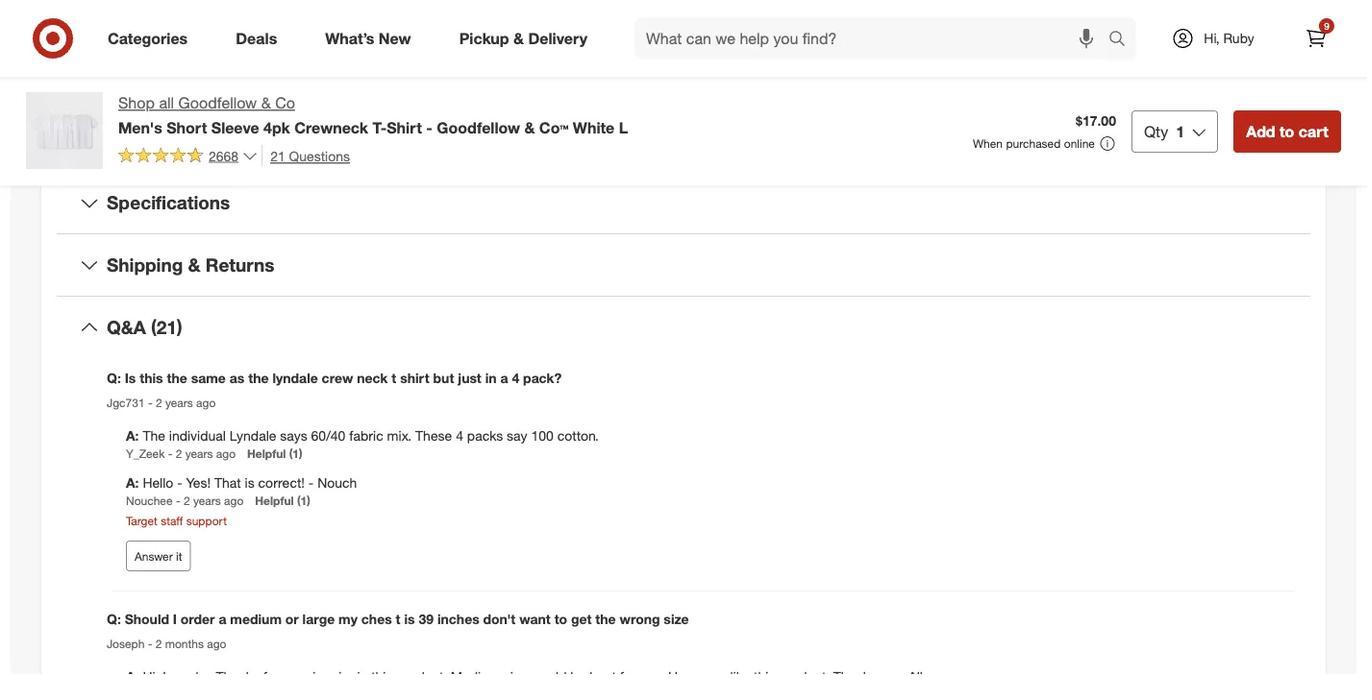 Task type: describe. For each thing, give the bounding box(es) containing it.
same
[[191, 370, 226, 387]]

q: is this the same as the lyndale crew neck t shirt but just in a 4 pack? jgc731 - 2 years ago
[[107, 370, 562, 410]]

pickup & delivery link
[[443, 17, 612, 60]]

when purchased online
[[973, 136, 1095, 151]]

2 inside q: should i order a medium or large my ches t is 39 inches don't want to get the wrong size joseph - 2 months ago
[[155, 637, 162, 652]]

target
[[126, 515, 157, 529]]

t for is
[[396, 612, 400, 629]]

crew
[[322, 370, 353, 387]]

y_zeek - 2 years ago
[[126, 447, 236, 461]]

2668 link
[[118, 145, 258, 169]]

answer
[[135, 550, 173, 564]]

21 questions
[[270, 147, 350, 164]]

q&a (21) button
[[57, 297, 1310, 359]]

add to cart
[[1246, 122, 1329, 141]]

target staff support
[[126, 515, 227, 529]]

get
[[571, 612, 592, 629]]

men's
[[118, 118, 162, 137]]

search
[[1100, 31, 1146, 50]]

ago up that
[[216, 447, 236, 461]]

large
[[302, 612, 335, 629]]

add to cart button
[[1234, 110, 1341, 153]]

co™
[[539, 118, 569, 137]]

answer it
[[135, 550, 182, 564]]

show more
[[100, 126, 159, 141]]

want
[[519, 612, 551, 629]]

should
[[125, 612, 169, 629]]

years for y_zeek
[[185, 447, 213, 461]]

ago inside q: is this the same as the lyndale crew neck t shirt but just in a 4 pack? jgc731 - 2 years ago
[[196, 396, 216, 410]]

white
[[573, 118, 615, 137]]

2668
[[209, 147, 239, 164]]

or
[[285, 612, 299, 629]]

purchased
[[1006, 136, 1061, 151]]

that
[[214, 475, 241, 492]]

cart
[[1299, 122, 1329, 141]]

this
[[140, 370, 163, 387]]

lyndale
[[230, 428, 276, 445]]

specifications button
[[57, 173, 1310, 234]]

is
[[125, 370, 136, 387]]

2 inside q: is this the same as the lyndale crew neck t shirt but just in a 4 pack? jgc731 - 2 years ago
[[156, 396, 162, 410]]

helpful for y_zeek - 2 years ago
[[247, 447, 286, 461]]

neck
[[357, 370, 388, 387]]

helpful (1) for y_zeek - 2 years ago
[[247, 447, 302, 461]]

hello
[[143, 475, 173, 492]]

a: for a: hello - yes! that is correct! - nouch
[[126, 475, 139, 492]]

joseph
[[107, 637, 145, 652]]

hi, ruby
[[1204, 30, 1254, 47]]

lyndale
[[272, 370, 318, 387]]

correct!
[[258, 475, 305, 492]]

specifications
[[107, 192, 230, 214]]

delivery
[[528, 29, 587, 48]]

months
[[165, 637, 204, 652]]

pickup
[[459, 29, 509, 48]]

years inside q: is this the same as the lyndale crew neck t shirt but just in a 4 pack? jgc731 - 2 years ago
[[165, 396, 193, 410]]

what's new
[[325, 29, 411, 48]]

when
[[973, 136, 1003, 151]]

wrong
[[620, 612, 660, 629]]

sleeve
[[211, 118, 259, 137]]

4 inside q: is this the same as the lyndale crew neck t shirt but just in a 4 pack? jgc731 - 2 years ago
[[512, 370, 519, 387]]

ches
[[361, 612, 392, 629]]

21
[[270, 147, 285, 164]]

it
[[176, 550, 182, 564]]

- inside shop all goodfellow & co men's short sleeve 4pk crewneck t-shirt - goodfellow & co™ white l
[[426, 118, 432, 137]]

shipping & returns
[[107, 254, 274, 277]]

returns
[[206, 254, 274, 277]]

inches
[[437, 612, 479, 629]]

2 down individual
[[176, 447, 182, 461]]

show
[[100, 126, 129, 141]]

1 horizontal spatial goodfellow
[[437, 118, 520, 137]]

years for nouchee
[[193, 494, 221, 509]]

yes!
[[186, 475, 211, 492]]

hi,
[[1204, 30, 1220, 47]]

- inside q: is this the same as the lyndale crew neck t shirt but just in a 4 pack? jgc731 - 2 years ago
[[148, 396, 152, 410]]

(1) for nouchee - 2 years ago
[[297, 494, 310, 509]]

individual
[[169, 428, 226, 445]]

crewneck
[[294, 118, 368, 137]]

online
[[1064, 136, 1095, 151]]

t-
[[373, 118, 387, 137]]

support
[[186, 515, 227, 529]]

(1) for y_zeek - 2 years ago
[[289, 447, 302, 461]]

as
[[230, 370, 245, 387]]

t for shirt
[[392, 370, 396, 387]]

fabric
[[349, 428, 383, 445]]

helpful (1) for nouchee - 2 years ago
[[255, 494, 310, 509]]

q: for q: is this the same as the lyndale crew neck t shirt but just in a 4 pack?
[[107, 370, 121, 387]]

image of men's short sleeve 4pk crewneck t-shirt - goodfellow & co™ white l image
[[26, 92, 103, 169]]

but
[[433, 370, 454, 387]]

deals
[[236, 29, 277, 48]]

shipping
[[107, 254, 183, 277]]

- up target staff support
[[176, 494, 180, 509]]

& left co
[[261, 94, 271, 112]]

to inside q: should i order a medium or large my ches t is 39 inches don't want to get the wrong size joseph - 2 months ago
[[554, 612, 567, 629]]

9
[[1324, 20, 1329, 32]]

staff
[[161, 515, 183, 529]]



Task type: vqa. For each thing, say whether or not it's contained in the screenshot.
fifth "add to cart" from the left
no



Task type: locate. For each thing, give the bounding box(es) containing it.
a
[[500, 370, 508, 387], [219, 612, 226, 629]]

a inside q: is this the same as the lyndale crew neck t shirt but just in a 4 pack? jgc731 - 2 years ago
[[500, 370, 508, 387]]

0 vertical spatial helpful (1)
[[247, 447, 302, 461]]

to inside button
[[1280, 122, 1294, 141]]

years up individual
[[165, 396, 193, 410]]

ago down order
[[207, 637, 226, 652]]

1 vertical spatial q:
[[107, 612, 121, 629]]

the right this
[[167, 370, 187, 387]]

2 vertical spatial years
[[193, 494, 221, 509]]

60/40
[[311, 428, 346, 445]]

21 questions link
[[262, 145, 350, 167]]

- left nouch
[[308, 475, 314, 492]]

1 q: from the top
[[107, 370, 121, 387]]

a:
[[126, 428, 139, 445], [126, 475, 139, 492]]

the right 'as'
[[248, 370, 269, 387]]

pickup & delivery
[[459, 29, 587, 48]]

shirt
[[387, 118, 422, 137]]

(1) down correct!
[[297, 494, 310, 509]]

t
[[392, 370, 396, 387], [396, 612, 400, 629]]

a right in
[[500, 370, 508, 387]]

jgc731
[[107, 396, 145, 410]]

don't
[[483, 612, 516, 629]]

answer it button
[[126, 542, 191, 572]]

1 vertical spatial a
[[219, 612, 226, 629]]

q: inside q: should i order a medium or large my ches t is 39 inches don't want to get the wrong size joseph - 2 months ago
[[107, 612, 121, 629]]

t inside q: should i order a medium or large my ches t is 39 inches don't want to get the wrong size joseph - 2 months ago
[[396, 612, 400, 629]]

1 vertical spatial to
[[554, 612, 567, 629]]

1 vertical spatial years
[[185, 447, 213, 461]]

-
[[426, 118, 432, 137], [148, 396, 152, 410], [168, 447, 172, 461], [177, 475, 182, 492], [308, 475, 314, 492], [176, 494, 180, 509], [148, 637, 152, 652]]

the inside q: should i order a medium or large my ches t is 39 inches don't want to get the wrong size joseph - 2 months ago
[[595, 612, 616, 629]]

1 vertical spatial a:
[[126, 475, 139, 492]]

helpful down correct!
[[255, 494, 294, 509]]

these
[[415, 428, 452, 445]]

& left co™
[[524, 118, 535, 137]]

what's new link
[[309, 17, 435, 60]]

to right "add"
[[1280, 122, 1294, 141]]

1 horizontal spatial the
[[248, 370, 269, 387]]

0 vertical spatial is
[[245, 475, 254, 492]]

2
[[156, 396, 162, 410], [176, 447, 182, 461], [184, 494, 190, 509], [155, 637, 162, 652]]

39
[[419, 612, 434, 629]]

- right joseph
[[148, 637, 152, 652]]

2 down this
[[156, 396, 162, 410]]

1 vertical spatial 4
[[456, 428, 463, 445]]

the right get
[[595, 612, 616, 629]]

all
[[159, 94, 174, 112]]

0 vertical spatial to
[[1280, 122, 1294, 141]]

t inside q: is this the same as the lyndale crew neck t shirt but just in a 4 pack? jgc731 - 2 years ago
[[392, 370, 396, 387]]

What can we help you find? suggestions appear below search field
[[635, 17, 1113, 60]]

2 down yes!
[[184, 494, 190, 509]]

goodfellow right the shirt
[[437, 118, 520, 137]]

- down this
[[148, 396, 152, 410]]

& right pickup
[[513, 29, 524, 48]]

0 horizontal spatial is
[[245, 475, 254, 492]]

4pk
[[263, 118, 290, 137]]

0 vertical spatial helpful
[[247, 447, 286, 461]]

2 q: from the top
[[107, 612, 121, 629]]

more
[[132, 126, 159, 141]]

add
[[1246, 122, 1275, 141]]

size
[[664, 612, 689, 629]]

4 left packs
[[456, 428, 463, 445]]

shop all goodfellow & co men's short sleeve 4pk crewneck t-shirt - goodfellow & co™ white l
[[118, 94, 628, 137]]

in
[[485, 370, 497, 387]]

0 vertical spatial 4
[[512, 370, 519, 387]]

goodfellow up sleeve
[[178, 94, 257, 112]]

0 vertical spatial q:
[[107, 370, 121, 387]]

helpful (1) down correct!
[[255, 494, 310, 509]]

helpful for nouchee - 2 years ago
[[255, 494, 294, 509]]

helpful down "lyndale"
[[247, 447, 286, 461]]

l
[[619, 118, 628, 137]]

short
[[167, 118, 207, 137]]

show more button
[[91, 118, 167, 149]]

q: up joseph
[[107, 612, 121, 629]]

- right the shirt
[[426, 118, 432, 137]]

0 vertical spatial years
[[165, 396, 193, 410]]

a: left the
[[126, 428, 139, 445]]

categories link
[[91, 17, 212, 60]]

2 horizontal spatial the
[[595, 612, 616, 629]]

0 vertical spatial a
[[500, 370, 508, 387]]

0 vertical spatial t
[[392, 370, 396, 387]]

100
[[531, 428, 554, 445]]

1 vertical spatial (1)
[[297, 494, 310, 509]]

is inside q: should i order a medium or large my ches t is 39 inches don't want to get the wrong size joseph - 2 months ago
[[404, 612, 415, 629]]

is left 39
[[404, 612, 415, 629]]

- right y_zeek
[[168, 447, 172, 461]]

nouchee
[[126, 494, 173, 509]]

& left returns
[[188, 254, 201, 277]]

t right ches
[[396, 612, 400, 629]]

q&a (21)
[[107, 317, 182, 339]]

t left shirt
[[392, 370, 396, 387]]

a inside q: should i order a medium or large my ches t is 39 inches don't want to get the wrong size joseph - 2 months ago
[[219, 612, 226, 629]]

- inside q: should i order a medium or large my ches t is 39 inches don't want to get the wrong size joseph - 2 months ago
[[148, 637, 152, 652]]

say
[[507, 428, 527, 445]]

& inside dropdown button
[[188, 254, 201, 277]]

questions
[[289, 147, 350, 164]]

q: inside q: is this the same as the lyndale crew neck t shirt but just in a 4 pack? jgc731 - 2 years ago
[[107, 370, 121, 387]]

(1) down says
[[289, 447, 302, 461]]

packs
[[467, 428, 503, 445]]

qty 1
[[1144, 122, 1185, 141]]

2 a: from the top
[[126, 475, 139, 492]]

a: up the nouchee
[[126, 475, 139, 492]]

i
[[173, 612, 177, 629]]

- left yes!
[[177, 475, 182, 492]]

helpful (1)
[[247, 447, 302, 461], [255, 494, 310, 509]]

ago inside q: should i order a medium or large my ches t is 39 inches don't want to get the wrong size joseph - 2 months ago
[[207, 637, 226, 652]]

a right order
[[219, 612, 226, 629]]

years
[[165, 396, 193, 410], [185, 447, 213, 461], [193, 494, 221, 509]]

years down individual
[[185, 447, 213, 461]]

0 horizontal spatial goodfellow
[[178, 94, 257, 112]]

years down yes!
[[193, 494, 221, 509]]

ago down that
[[224, 494, 244, 509]]

1 a: from the top
[[126, 428, 139, 445]]

shop
[[118, 94, 155, 112]]

1 horizontal spatial a
[[500, 370, 508, 387]]

1
[[1176, 122, 1185, 141]]

0 vertical spatial a:
[[126, 428, 139, 445]]

q: left the is
[[107, 370, 121, 387]]

1 horizontal spatial is
[[404, 612, 415, 629]]

to left get
[[554, 612, 567, 629]]

deals link
[[219, 17, 301, 60]]

shirt
[[400, 370, 429, 387]]

ago down same
[[196, 396, 216, 410]]

nouch
[[317, 475, 357, 492]]

1 vertical spatial helpful (1)
[[255, 494, 310, 509]]

1 vertical spatial is
[[404, 612, 415, 629]]

a: for a: the individual lyndale says 60/40 fabric mix. these 4 packs say 100 cotton.
[[126, 428, 139, 445]]

shipping & returns button
[[57, 235, 1310, 297]]

categories
[[108, 29, 188, 48]]

9 link
[[1295, 17, 1337, 60]]

goodfellow
[[178, 94, 257, 112], [437, 118, 520, 137]]

4 right in
[[512, 370, 519, 387]]

what's
[[325, 29, 374, 48]]

1 vertical spatial helpful
[[255, 494, 294, 509]]

0 vertical spatial goodfellow
[[178, 94, 257, 112]]

is right that
[[245, 475, 254, 492]]

0 horizontal spatial 4
[[456, 428, 463, 445]]

q: should i order a medium or large my ches t is 39 inches don't want to get the wrong size joseph - 2 months ago
[[107, 612, 689, 652]]

0 vertical spatial (1)
[[289, 447, 302, 461]]

just
[[458, 370, 481, 387]]

1 vertical spatial goodfellow
[[437, 118, 520, 137]]

2 left the months
[[155, 637, 162, 652]]

qty
[[1144, 122, 1168, 141]]

0 horizontal spatial the
[[167, 370, 187, 387]]

ruby
[[1223, 30, 1254, 47]]

1 vertical spatial t
[[396, 612, 400, 629]]

0 horizontal spatial a
[[219, 612, 226, 629]]

search button
[[1100, 17, 1146, 63]]

co
[[275, 94, 295, 112]]

1 horizontal spatial 4
[[512, 370, 519, 387]]

$17.00
[[1076, 112, 1116, 129]]

q: for q: should i order a medium or large my ches t is 39 inches don't want to get the wrong size
[[107, 612, 121, 629]]

q&a
[[107, 317, 146, 339]]

the
[[143, 428, 165, 445]]

is
[[245, 475, 254, 492], [404, 612, 415, 629]]

1 horizontal spatial to
[[1280, 122, 1294, 141]]

(21)
[[151, 317, 182, 339]]

mix.
[[387, 428, 412, 445]]

helpful (1) down says
[[247, 447, 302, 461]]

new
[[379, 29, 411, 48]]

0 horizontal spatial to
[[554, 612, 567, 629]]

medium
[[230, 612, 282, 629]]

my
[[339, 612, 358, 629]]

cotton.
[[557, 428, 599, 445]]



